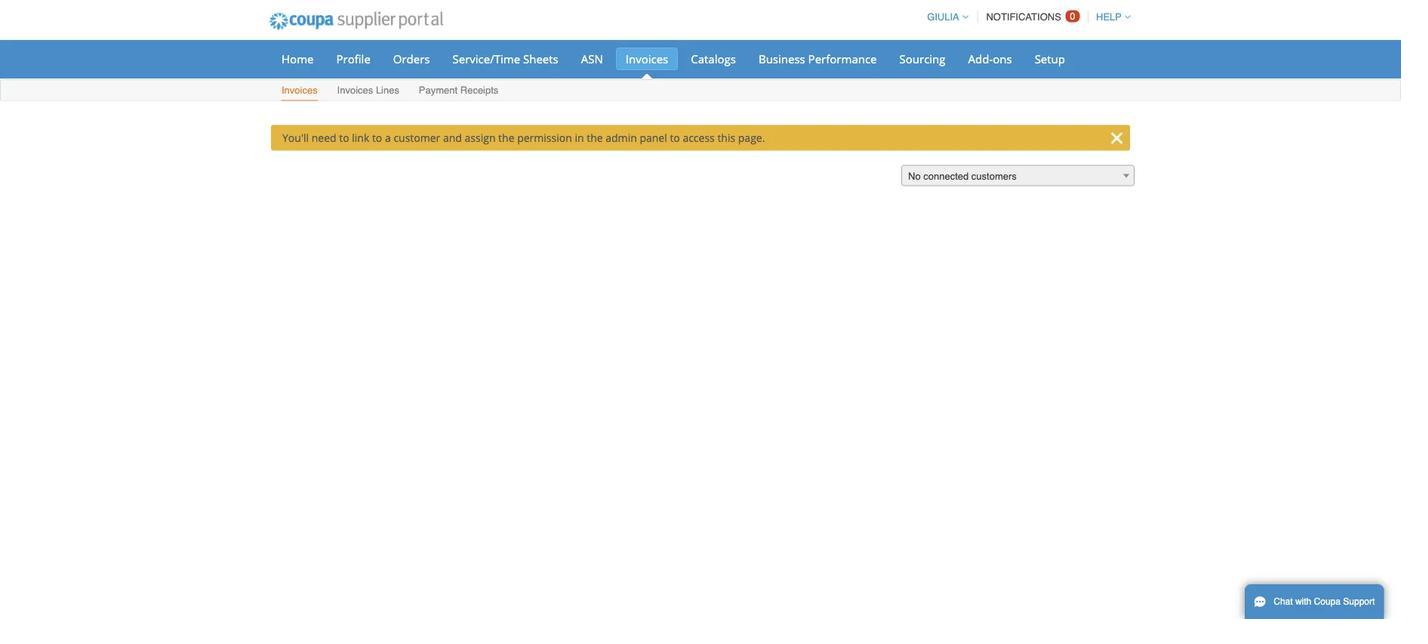 Task type: describe. For each thing, give the bounding box(es) containing it.
chat with coupa support button
[[1246, 585, 1385, 619]]

a
[[385, 131, 391, 145]]

2 to from the left
[[372, 131, 382, 145]]

catalogs link
[[682, 48, 746, 70]]

support
[[1344, 597, 1376, 607]]

in
[[575, 131, 584, 145]]

notifications
[[987, 11, 1062, 23]]

chat
[[1274, 597, 1294, 607]]

sheets
[[523, 51, 559, 66]]

add-
[[969, 51, 993, 66]]

performance
[[809, 51, 877, 66]]

coupa supplier portal image
[[259, 2, 454, 40]]

panel
[[640, 131, 668, 145]]

2 horizontal spatial invoices
[[626, 51, 669, 66]]

this
[[718, 131, 736, 145]]

home link
[[272, 48, 324, 70]]

sourcing
[[900, 51, 946, 66]]

1 to from the left
[[339, 131, 349, 145]]

service/time sheets
[[453, 51, 559, 66]]

home
[[282, 51, 314, 66]]

profile
[[337, 51, 371, 66]]

need
[[312, 131, 337, 145]]

receipts
[[461, 85, 499, 96]]

1 the from the left
[[499, 131, 515, 145]]

orders link
[[384, 48, 440, 70]]

help link
[[1090, 11, 1132, 23]]

business performance
[[759, 51, 877, 66]]

business
[[759, 51, 806, 66]]

coupa
[[1315, 597, 1341, 607]]

customer
[[394, 131, 441, 145]]

add-ons link
[[959, 48, 1022, 70]]

service/time sheets link
[[443, 48, 569, 70]]

invoices lines link
[[337, 81, 400, 101]]

orders
[[393, 51, 430, 66]]

ons
[[993, 51, 1013, 66]]

access
[[683, 131, 715, 145]]

No connected customers text field
[[903, 166, 1135, 187]]

page.
[[739, 131, 765, 145]]

help
[[1097, 11, 1122, 23]]

no
[[909, 171, 921, 182]]

payment receipts
[[419, 85, 499, 96]]



Task type: locate. For each thing, give the bounding box(es) containing it.
2 the from the left
[[587, 131, 603, 145]]

you'll
[[282, 131, 309, 145]]

0 horizontal spatial the
[[499, 131, 515, 145]]

with
[[1296, 597, 1312, 607]]

invoices link right asn link
[[616, 48, 678, 70]]

the
[[499, 131, 515, 145], [587, 131, 603, 145]]

0 vertical spatial invoices link
[[616, 48, 678, 70]]

and
[[443, 131, 462, 145]]

add-ons
[[969, 51, 1013, 66]]

0 horizontal spatial invoices
[[282, 85, 318, 96]]

invoices down profile link
[[337, 85, 373, 96]]

to left a
[[372, 131, 382, 145]]

sourcing link
[[890, 48, 956, 70]]

to left link
[[339, 131, 349, 145]]

invoices link
[[616, 48, 678, 70], [281, 81, 319, 101]]

service/time
[[453, 51, 521, 66]]

0 horizontal spatial to
[[339, 131, 349, 145]]

1 horizontal spatial invoices
[[337, 85, 373, 96]]

1 horizontal spatial the
[[587, 131, 603, 145]]

business performance link
[[749, 48, 887, 70]]

setup
[[1035, 51, 1066, 66]]

the right in
[[587, 131, 603, 145]]

asn
[[581, 51, 603, 66]]

giulia
[[928, 11, 960, 23]]

invoices
[[626, 51, 669, 66], [282, 85, 318, 96], [337, 85, 373, 96]]

no connected customers
[[909, 171, 1017, 182]]

invoices lines
[[337, 85, 400, 96]]

notifications 0
[[987, 11, 1076, 23]]

to right panel
[[670, 131, 680, 145]]

you'll need to link to a customer and assign the permission in the admin panel to access this page.
[[282, 131, 765, 145]]

navigation containing notifications 0
[[921, 2, 1132, 32]]

admin
[[606, 131, 637, 145]]

payment
[[419, 85, 458, 96]]

1 horizontal spatial to
[[372, 131, 382, 145]]

payment receipts link
[[418, 81, 500, 101]]

customers
[[972, 171, 1017, 182]]

the right assign
[[499, 131, 515, 145]]

giulia link
[[921, 11, 969, 23]]

catalogs
[[691, 51, 736, 66]]

connected
[[924, 171, 969, 182]]

setup link
[[1025, 48, 1076, 70]]

profile link
[[327, 48, 381, 70]]

invoices down the home link
[[282, 85, 318, 96]]

1 vertical spatial invoices link
[[281, 81, 319, 101]]

to
[[339, 131, 349, 145], [372, 131, 382, 145], [670, 131, 680, 145]]

0 horizontal spatial invoices link
[[281, 81, 319, 101]]

0
[[1071, 11, 1076, 22]]

3 to from the left
[[670, 131, 680, 145]]

navigation
[[921, 2, 1132, 32]]

assign
[[465, 131, 496, 145]]

permission
[[518, 131, 572, 145]]

invoices right "asn"
[[626, 51, 669, 66]]

1 horizontal spatial invoices link
[[616, 48, 678, 70]]

asn link
[[572, 48, 613, 70]]

lines
[[376, 85, 400, 96]]

chat with coupa support
[[1274, 597, 1376, 607]]

No connected customers field
[[902, 165, 1135, 187]]

invoices link down the home link
[[281, 81, 319, 101]]

link
[[352, 131, 370, 145]]

2 horizontal spatial to
[[670, 131, 680, 145]]



Task type: vqa. For each thing, say whether or not it's contained in the screenshot.
sftp
no



